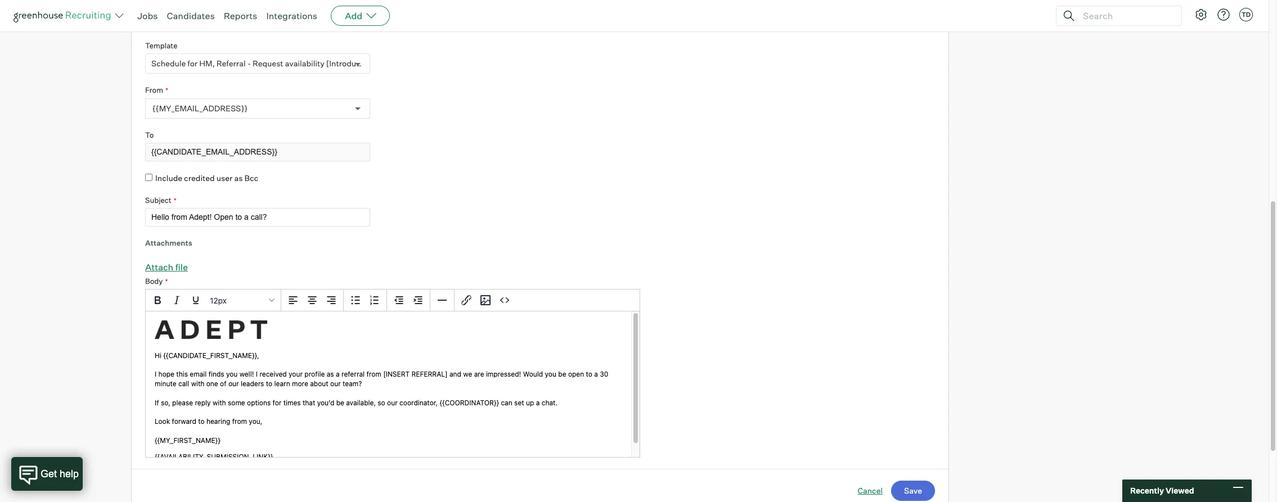 Task type: locate. For each thing, give the bounding box(es) containing it.
None text field
[[145, 143, 370, 162], [145, 208, 370, 227], [145, 143, 370, 162], [145, 208, 370, 227]]

jobs link
[[137, 10, 158, 21]]

12px toolbar
[[146, 290, 281, 312]]

hm,
[[199, 59, 215, 68]]

integrations
[[266, 10, 317, 21]]

toolbar
[[281, 290, 344, 312], [344, 290, 387, 312], [387, 290, 430, 312], [455, 290, 517, 312]]

include
[[155, 174, 182, 183]]

add button
[[331, 6, 390, 26]]

Search text field
[[1080, 8, 1172, 24]]

td button
[[1240, 8, 1253, 21]]

{{my_email_address}}
[[152, 104, 248, 113]]

recently viewed
[[1130, 486, 1194, 496]]

schedule
[[151, 59, 186, 68]]

coordinator]
[[371, 59, 418, 68]]

availability
[[285, 59, 325, 68]]

integrations link
[[266, 10, 317, 21]]

td
[[1242, 11, 1251, 19]]

subject
[[145, 196, 171, 205]]

jobs
[[137, 10, 158, 21]]

body
[[145, 277, 163, 286]]

12px button
[[205, 291, 279, 310]]

and
[[217, 6, 231, 16]]

attach file link
[[145, 262, 188, 273]]

configure image
[[1195, 8, 1208, 21]]

3 toolbar from the left
[[387, 290, 430, 312]]

cancel
[[858, 486, 883, 496]]

user
[[216, 174, 233, 183]]

sundays
[[233, 6, 265, 16]]

to
[[145, 131, 154, 140]]

add
[[345, 10, 362, 21]]

save button
[[891, 481, 935, 502]]

12px group
[[146, 290, 640, 312]]

as
[[234, 174, 243, 183]]

include credited user as bcc
[[155, 174, 258, 183]]



Task type: vqa. For each thing, say whether or not it's contained in the screenshot.
specific
no



Task type: describe. For each thing, give the bounding box(es) containing it.
for
[[188, 59, 198, 68]]

attach file
[[145, 262, 188, 273]]

candidates link
[[167, 10, 215, 21]]

save
[[904, 486, 922, 496]]

template
[[145, 41, 177, 50]]

skip
[[160, 6, 176, 16]]

saturdays
[[178, 6, 216, 16]]

Skip Saturdays and Sundays checkbox
[[145, 6, 154, 15]]

request
[[253, 59, 283, 68]]

from
[[145, 86, 163, 95]]

skip saturdays and sundays
[[160, 6, 265, 16]]

4 toolbar from the left
[[455, 290, 517, 312]]

attach
[[145, 262, 173, 273]]

schedule for hm, referral - request availability [introduces coordinator]
[[151, 59, 418, 68]]

-
[[247, 59, 251, 68]]

credited
[[184, 174, 215, 183]]

file
[[175, 262, 188, 273]]

viewed
[[1166, 486, 1194, 496]]

[introduces
[[326, 59, 369, 68]]

reports link
[[224, 10, 257, 21]]

Include credited user as Bcc checkbox
[[145, 174, 152, 181]]

cancel link
[[858, 486, 883, 497]]

2 toolbar from the left
[[344, 290, 387, 312]]

12px
[[210, 296, 227, 306]]

referral
[[217, 59, 246, 68]]

1 toolbar from the left
[[281, 290, 344, 312]]

bcc
[[244, 174, 258, 183]]

schedule for hm, referral - request availability [introduces coordinator] option
[[151, 59, 418, 68]]

td button
[[1237, 6, 1255, 24]]

greenhouse recruiting image
[[14, 9, 115, 23]]

attachments
[[145, 239, 192, 248]]

reports
[[224, 10, 257, 21]]

candidates
[[167, 10, 215, 21]]

recently
[[1130, 486, 1164, 496]]



